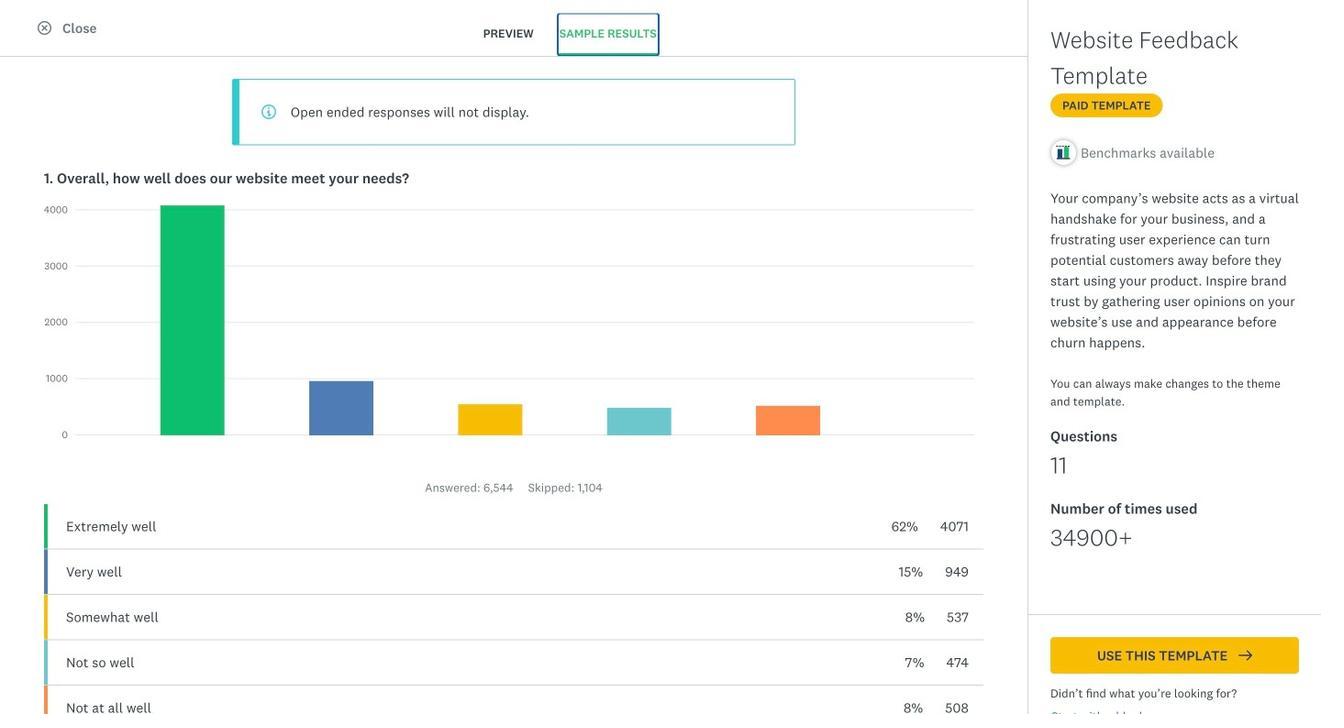 Task type: locate. For each thing, give the bounding box(es) containing it.
website design feedback template image
[[534, 256, 593, 315]]

1 brand logo image from the top
[[22, 7, 51, 37]]

search image
[[1060, 86, 1074, 100]]

tab list
[[459, 13, 681, 56]]

logo testing template image
[[704, 496, 922, 640]]

lock image
[[1150, 222, 1163, 236], [900, 505, 914, 518], [1150, 505, 1163, 518]]

brand logo image
[[22, 7, 51, 37], [22, 11, 51, 33]]

lock image for 'logo testing template'
[[900, 505, 914, 518]]

Search templates field
[[1074, 74, 1291, 109]]

help desk feedback survey template image
[[1033, 539, 1092, 598]]

clone image
[[57, 528, 71, 542]]

products icon image
[[1038, 11, 1060, 33], [1038, 11, 1060, 33]]

lock image for "help desk feedback survey template" image
[[1150, 505, 1163, 518]]



Task type: vqa. For each thing, say whether or not it's contained in the screenshot.
Website Intercept Survey image
yes



Task type: describe. For each thing, give the bounding box(es) containing it.
lock image for website intercept survey image
[[1150, 222, 1163, 236]]

arrowright image
[[1239, 649, 1253, 663]]

user image
[[57, 370, 71, 384]]

website feedback template image
[[704, 214, 922, 358]]

notification center icon image
[[1090, 11, 1112, 33]]

xcircle image
[[38, 21, 51, 35]]

help icon image
[[1141, 11, 1163, 33]]

documentplus image
[[57, 607, 71, 620]]

2 brand logo image from the top
[[22, 11, 51, 33]]

document image
[[57, 212, 71, 226]]

website contact form image
[[534, 539, 593, 598]]

info image
[[261, 105, 276, 119]]

website intercept survey image
[[1033, 256, 1092, 315]]



